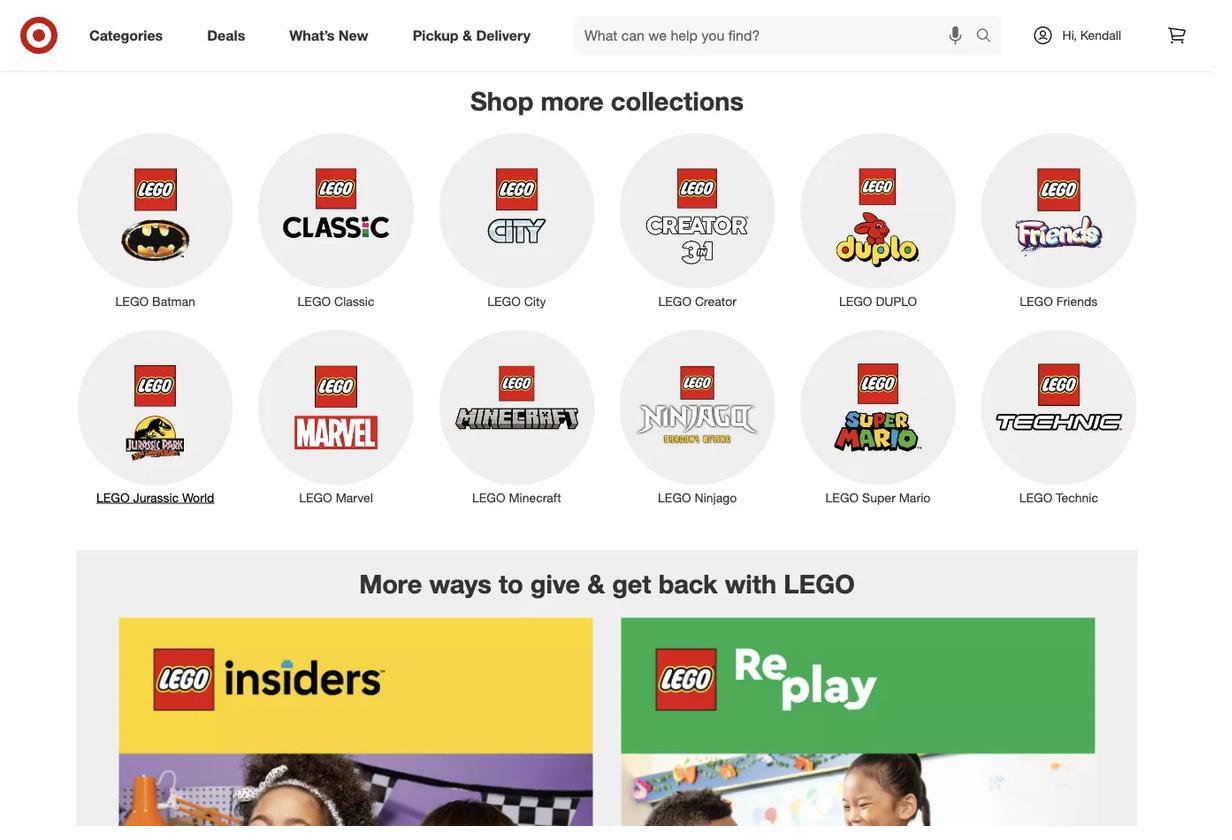 Task type: vqa. For each thing, say whether or not it's contained in the screenshot.
city
yes



Task type: locate. For each thing, give the bounding box(es) containing it.
lego left jurassic
[[96, 490, 130, 505]]

technic
[[1056, 490, 1099, 505]]

lego insiders image
[[119, 618, 593, 826]]

lego left marvel
[[299, 490, 332, 505]]

What can we help you find? suggestions appear below search field
[[574, 16, 981, 55]]

deals link
[[192, 16, 267, 55]]

more
[[541, 85, 604, 117]]

lego left minecraft
[[472, 490, 506, 505]]

lego for lego batman
[[115, 293, 149, 309]]

marvel
[[336, 490, 373, 505]]

& left get
[[588, 568, 605, 600]]

lego left friends
[[1020, 293, 1053, 309]]

search
[[968, 28, 1011, 46]]

lego for lego marvel
[[299, 490, 332, 505]]

minecraft
[[509, 490, 562, 505]]

collections
[[611, 85, 744, 117]]

lego city
[[488, 293, 546, 309]]

lego batman
[[115, 293, 195, 309]]

0 horizontal spatial &
[[463, 27, 472, 44]]

more
[[359, 568, 422, 600]]

lego replay image
[[621, 618, 1096, 826]]

lego left classic
[[298, 293, 331, 309]]

lego technic link
[[969, 326, 1150, 507]]

lego creator link
[[607, 130, 788, 310]]

lego jurassic world
[[96, 490, 214, 505]]

lego marvel link
[[246, 326, 427, 507]]

to
[[499, 568, 523, 600]]

1 horizontal spatial &
[[588, 568, 605, 600]]

pickup & delivery link
[[398, 16, 553, 55]]

lego left super
[[826, 490, 859, 505]]

lego ninjago link
[[607, 326, 788, 507]]

what's new
[[289, 27, 369, 44]]

hi, kendall
[[1063, 27, 1122, 43]]

hi,
[[1063, 27, 1077, 43]]

& right pickup at left top
[[463, 27, 472, 44]]

back
[[659, 568, 718, 600]]

give
[[531, 568, 580, 600]]

&
[[463, 27, 472, 44], [588, 568, 605, 600]]

lego for lego jurassic world
[[96, 490, 130, 505]]

lego jurassic world link
[[65, 326, 246, 507]]

1 vertical spatial &
[[588, 568, 605, 600]]

lego minecraft
[[472, 490, 562, 505]]

pickup
[[413, 27, 459, 44]]

classic
[[334, 293, 375, 309]]

deals
[[207, 27, 245, 44]]

lego left batman
[[115, 293, 149, 309]]

lego
[[115, 293, 149, 309], [298, 293, 331, 309], [488, 293, 521, 309], [659, 293, 692, 309], [839, 293, 873, 309], [1020, 293, 1053, 309], [96, 490, 130, 505], [299, 490, 332, 505], [472, 490, 506, 505], [658, 490, 691, 505], [826, 490, 859, 505], [1020, 490, 1053, 505], [784, 568, 855, 600]]

0 vertical spatial &
[[463, 27, 472, 44]]

search button
[[968, 16, 1011, 58]]

lego left technic
[[1020, 490, 1053, 505]]

lego left duplo
[[839, 293, 873, 309]]

batman
[[152, 293, 195, 309]]

lego for lego creator
[[659, 293, 692, 309]]

ninjago
[[695, 490, 737, 505]]

lego left city
[[488, 293, 521, 309]]

world
[[182, 490, 214, 505]]

lego duplo link
[[788, 130, 969, 310]]

super
[[863, 490, 896, 505]]

lego super mario
[[826, 490, 931, 505]]

lego left the creator
[[659, 293, 692, 309]]

lego left 'ninjago'
[[658, 490, 691, 505]]

lego city link
[[427, 130, 607, 310]]

get
[[612, 568, 652, 600]]

lego for lego super mario
[[826, 490, 859, 505]]



Task type: describe. For each thing, give the bounding box(es) containing it.
city
[[524, 293, 546, 309]]

lego classic
[[298, 293, 375, 309]]

categories
[[89, 27, 163, 44]]

what's new link
[[274, 16, 391, 55]]

lego ninjago
[[658, 490, 737, 505]]

lego for lego city
[[488, 293, 521, 309]]

lego for lego friends
[[1020, 293, 1053, 309]]

with
[[725, 568, 777, 600]]

creator
[[695, 293, 737, 309]]

what's
[[289, 27, 335, 44]]

lego right with
[[784, 568, 855, 600]]

kendall
[[1081, 27, 1122, 43]]

lego minecraft link
[[427, 326, 607, 507]]

lego friends link
[[969, 130, 1150, 310]]

lego for lego classic
[[298, 293, 331, 309]]

jurassic
[[133, 490, 179, 505]]

pickup & delivery
[[413, 27, 531, 44]]

lego super mario link
[[788, 326, 969, 507]]

lego for lego duplo
[[839, 293, 873, 309]]

new
[[339, 27, 369, 44]]

shop
[[471, 85, 534, 117]]

lego for lego ninjago
[[658, 490, 691, 505]]

lego duplo
[[839, 293, 917, 309]]

more ways to give & get back with lego
[[359, 568, 855, 600]]

delivery
[[476, 27, 531, 44]]

ways
[[429, 568, 492, 600]]

lego friends
[[1020, 293, 1098, 309]]

lego classic link
[[246, 130, 427, 310]]

categories link
[[74, 16, 185, 55]]

lego for lego technic
[[1020, 490, 1053, 505]]

lego for lego minecraft
[[472, 490, 506, 505]]

& inside "link"
[[463, 27, 472, 44]]

lego marvel
[[299, 490, 373, 505]]

shop more collections
[[471, 85, 744, 117]]

friends
[[1057, 293, 1098, 309]]

lego batman link
[[65, 130, 246, 310]]

lego creator
[[659, 293, 737, 309]]

duplo
[[876, 293, 917, 309]]

lego technic
[[1020, 490, 1099, 505]]

mario
[[899, 490, 931, 505]]



